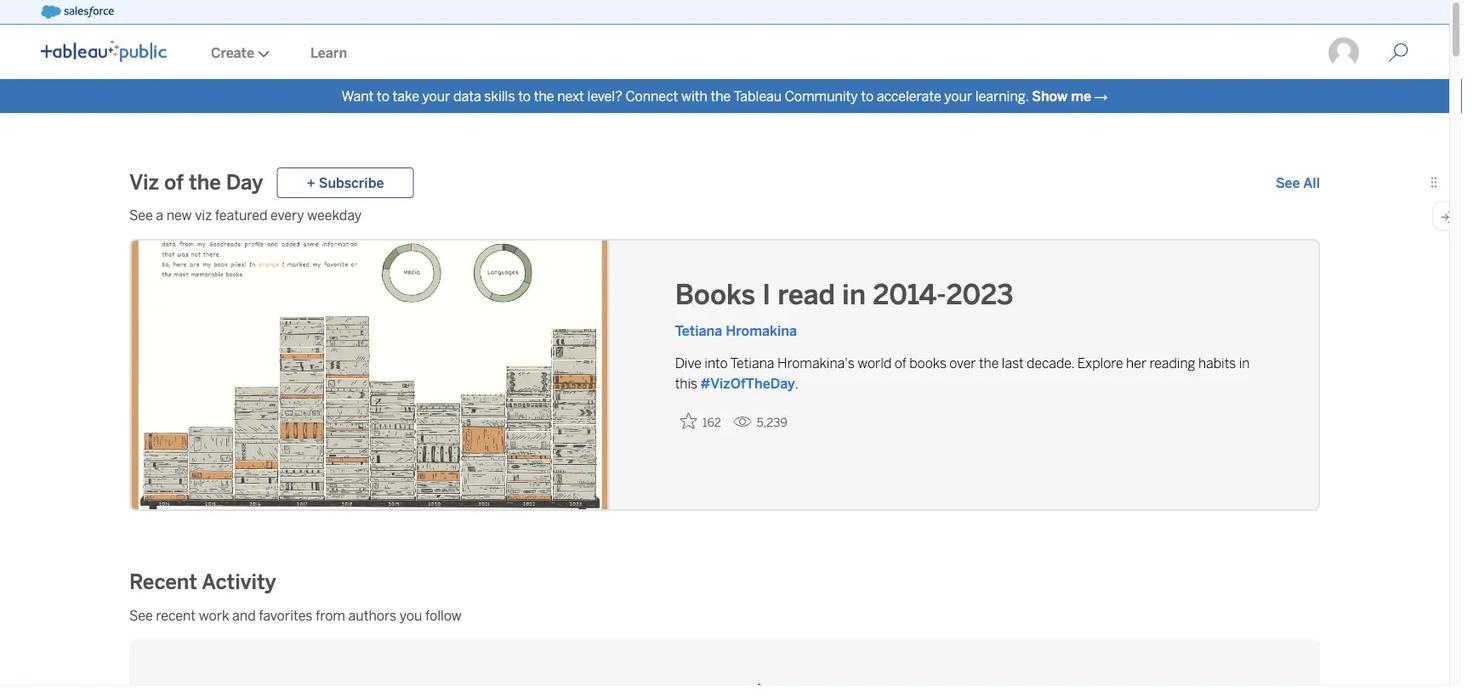 Task type: locate. For each thing, give the bounding box(es) containing it.
1 vertical spatial of
[[895, 355, 907, 371]]

1 horizontal spatial to
[[518, 88, 531, 104]]

2 vertical spatial see
[[129, 608, 153, 624]]

reading
[[1150, 355, 1196, 371]]

hromakina
[[726, 323, 797, 339]]

level?
[[587, 88, 622, 104]]

create
[[211, 45, 254, 61]]

0 vertical spatial in
[[842, 279, 866, 311]]

books i read in 2014-2023 link
[[675, 276, 1271, 314]]

5,239
[[757, 416, 788, 430]]

dive into tetiana hromakina's world of books over the last decade. explore her reading habits in this #vizoftheday .
[[675, 355, 1250, 392]]

the up viz
[[189, 171, 221, 195]]

of inside heading
[[164, 171, 184, 195]]

see inside see all viz of the day element
[[1276, 175, 1300, 191]]

tetiana
[[675, 323, 722, 339], [730, 355, 774, 371]]

explore
[[1078, 355, 1123, 371]]

0 horizontal spatial to
[[377, 88, 389, 104]]

show
[[1032, 88, 1068, 104]]

me
[[1071, 88, 1091, 104]]

next
[[557, 88, 584, 104]]

every
[[270, 207, 304, 223]]

last
[[1002, 355, 1024, 371]]

the
[[534, 88, 554, 104], [711, 88, 731, 104], [189, 171, 221, 195], [979, 355, 999, 371]]

.
[[795, 376, 799, 392]]

see left recent
[[129, 608, 153, 624]]

featured
[[215, 207, 267, 223]]

the left last on the right bottom of page
[[979, 355, 999, 371]]

in right read
[[842, 279, 866, 311]]

#vizoftheday
[[701, 376, 795, 392]]

see for see a new viz featured every weekday
[[129, 207, 153, 223]]

into
[[705, 355, 728, 371]]

tetiana inside dive into tetiana hromakina's world of books over the last decade. explore her reading habits in this #vizoftheday .
[[730, 355, 774, 371]]

create button
[[191, 26, 290, 79]]

the left next
[[534, 88, 554, 104]]

your right take
[[422, 88, 450, 104]]

recent
[[129, 570, 197, 594]]

to left accelerate
[[861, 88, 874, 104]]

see a new viz featured every weekday element
[[129, 205, 1320, 225]]

1 horizontal spatial of
[[895, 355, 907, 371]]

world
[[858, 355, 892, 371]]

see for see all
[[1276, 175, 1300, 191]]

tetiana up #vizoftheday
[[730, 355, 774, 371]]

0 vertical spatial of
[[164, 171, 184, 195]]

1 horizontal spatial tetiana
[[730, 355, 774, 371]]

recent activity heading
[[129, 569, 276, 596]]

to
[[377, 88, 389, 104], [518, 88, 531, 104], [861, 88, 874, 104]]

follow
[[425, 608, 462, 624]]

1 vertical spatial see
[[129, 207, 153, 223]]

1 vertical spatial in
[[1239, 355, 1250, 371]]

0 horizontal spatial of
[[164, 171, 184, 195]]

see recent work and favorites from authors you follow element
[[129, 606, 1320, 626]]

read
[[778, 279, 835, 311]]

your
[[422, 88, 450, 104], [945, 88, 972, 104]]

in right habits
[[1239, 355, 1250, 371]]

see inside see a new viz featured every weekday element
[[129, 207, 153, 223]]

see
[[1276, 175, 1300, 191], [129, 207, 153, 223], [129, 608, 153, 624]]

logo image
[[41, 40, 167, 62]]

go to search image
[[1368, 43, 1429, 63]]

of
[[164, 171, 184, 195], [895, 355, 907, 371]]

salesforce logo image
[[41, 5, 114, 19]]

of right world
[[895, 355, 907, 371]]

new
[[166, 207, 192, 223]]

0 horizontal spatial your
[[422, 88, 450, 104]]

0 vertical spatial see
[[1276, 175, 1300, 191]]

this
[[675, 376, 698, 392]]

of right viz
[[164, 171, 184, 195]]

see for see recent work and favorites from authors you follow
[[129, 608, 153, 624]]

dive
[[675, 355, 702, 371]]

tetiana hromakina link
[[675, 323, 797, 339]]

and
[[232, 608, 256, 624]]

john.smith1494 image
[[1327, 36, 1361, 70]]

+ subscribe button
[[277, 168, 414, 198]]

to left take
[[377, 88, 389, 104]]

your left learning.
[[945, 88, 972, 104]]

over
[[950, 355, 976, 371]]

to right skills
[[518, 88, 531, 104]]

tetiana up the dive
[[675, 323, 722, 339]]

see all link
[[1276, 173, 1320, 193]]

→
[[1094, 88, 1108, 104]]

2 horizontal spatial to
[[861, 88, 874, 104]]

2 to from the left
[[518, 88, 531, 104]]

community
[[785, 88, 858, 104]]

see left a
[[129, 207, 153, 223]]

in
[[842, 279, 866, 311], [1239, 355, 1250, 371]]

see left all
[[1276, 175, 1300, 191]]

viz
[[129, 171, 159, 195]]

1 horizontal spatial in
[[1239, 355, 1250, 371]]

0 horizontal spatial tetiana
[[675, 323, 722, 339]]

1 horizontal spatial your
[[945, 88, 972, 104]]

1 vertical spatial tetiana
[[730, 355, 774, 371]]



Task type: vqa. For each thing, say whether or not it's contained in the screenshot.
dashboard
no



Task type: describe. For each thing, give the bounding box(es) containing it.
tetiana hromakina
[[675, 323, 797, 339]]

tableau
[[734, 88, 782, 104]]

learn link
[[290, 26, 368, 79]]

learning.
[[976, 88, 1029, 104]]

viz
[[195, 207, 212, 223]]

2 your from the left
[[945, 88, 972, 104]]

0 vertical spatial tetiana
[[675, 323, 722, 339]]

her
[[1126, 355, 1147, 371]]

day
[[226, 171, 263, 195]]

from
[[316, 608, 345, 624]]

want to take your data skills to the next level? connect with the tableau community to accelerate your learning. show me →
[[341, 88, 1108, 104]]

#vizoftheday link
[[701, 376, 795, 392]]

authors
[[348, 608, 397, 624]]

viz of the day heading
[[129, 169, 263, 197]]

i
[[762, 279, 771, 311]]

+ subscribe
[[307, 175, 384, 191]]

the right with
[[711, 88, 731, 104]]

books
[[675, 279, 756, 311]]

3 to from the left
[[861, 88, 874, 104]]

learn
[[310, 45, 347, 61]]

want
[[341, 88, 374, 104]]

see all
[[1276, 175, 1320, 191]]

you
[[400, 608, 422, 624]]

recent activity
[[129, 570, 276, 594]]

work
[[199, 608, 229, 624]]

a
[[156, 207, 163, 223]]

0 horizontal spatial in
[[842, 279, 866, 311]]

1 to from the left
[[377, 88, 389, 104]]

habits
[[1199, 355, 1236, 371]]

+
[[307, 175, 315, 191]]

with
[[681, 88, 708, 104]]

decade.
[[1027, 355, 1075, 371]]

Add Favorite button
[[675, 407, 726, 435]]

2014-
[[873, 279, 946, 311]]

books
[[910, 355, 947, 371]]

books i read in 2014-2023
[[675, 279, 1014, 311]]

of inside dive into tetiana hromakina's world of books over the last decade. explore her reading habits in this #vizoftheday .
[[895, 355, 907, 371]]

see all viz of the day element
[[1276, 173, 1320, 193]]

hromakina's
[[777, 355, 855, 371]]

5,239 views element
[[726, 409, 794, 437]]

subscribe
[[319, 175, 384, 191]]

all
[[1303, 175, 1320, 191]]

weekday
[[307, 207, 362, 223]]

recent
[[156, 608, 196, 624]]

show me link
[[1032, 88, 1091, 104]]

the inside heading
[[189, 171, 221, 195]]

162
[[702, 416, 721, 430]]

the inside dive into tetiana hromakina's world of books over the last decade. explore her reading habits in this #vizoftheday .
[[979, 355, 999, 371]]

see recent work and favorites from authors you follow
[[129, 608, 462, 624]]

see a new viz featured every weekday
[[129, 207, 362, 223]]

favorites
[[259, 608, 312, 624]]

connect
[[626, 88, 678, 104]]

2023
[[946, 279, 1014, 311]]

data
[[453, 88, 481, 104]]

in inside dive into tetiana hromakina's world of books over the last decade. explore her reading habits in this #vizoftheday .
[[1239, 355, 1250, 371]]

viz of the day
[[129, 171, 263, 195]]

take
[[393, 88, 419, 104]]

activity
[[202, 570, 276, 594]]

accelerate
[[877, 88, 941, 104]]

1 your from the left
[[422, 88, 450, 104]]

skills
[[484, 88, 515, 104]]



